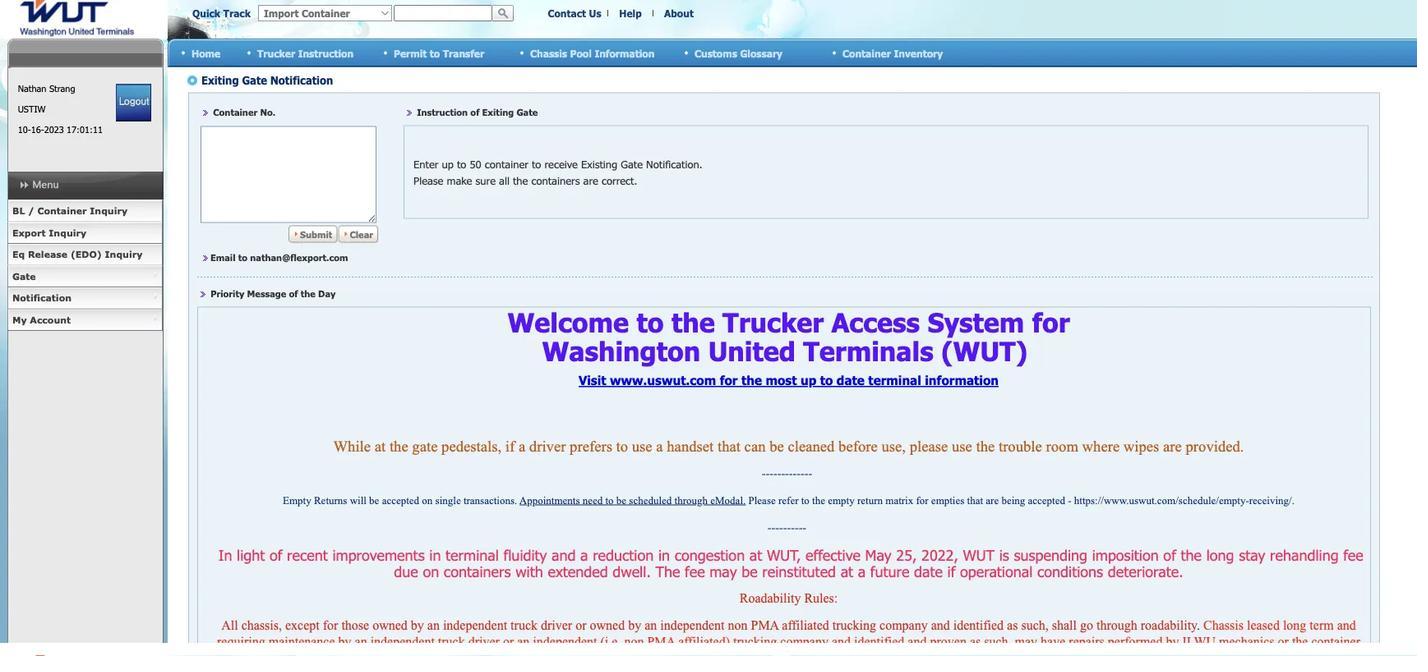 Task type: locate. For each thing, give the bounding box(es) containing it.
quick
[[192, 7, 220, 19]]

trucker instruction
[[257, 47, 354, 59]]

bl
[[12, 206, 25, 217]]

container left inventory
[[843, 47, 891, 59]]

my account link
[[7, 310, 163, 331]]

gate
[[12, 271, 36, 282]]

quick track
[[192, 7, 251, 19]]

0 vertical spatial container
[[843, 47, 891, 59]]

0 vertical spatial inquiry
[[90, 206, 128, 217]]

export inquiry link
[[7, 222, 163, 244]]

1 horizontal spatial container
[[843, 47, 891, 59]]

notification link
[[7, 288, 163, 310]]

1 vertical spatial container
[[37, 206, 87, 217]]

None text field
[[394, 5, 493, 21]]

eq
[[12, 249, 25, 260]]

nathan strang
[[18, 83, 75, 94]]

inquiry up "export inquiry" link
[[90, 206, 128, 217]]

login image
[[116, 84, 151, 122]]

information
[[595, 47, 655, 59]]

help
[[619, 7, 642, 19]]

help link
[[619, 7, 642, 19]]

inquiry
[[90, 206, 128, 217], [49, 227, 86, 238], [105, 249, 143, 260]]

contact us
[[548, 7, 602, 19]]

(edo)
[[71, 249, 102, 260]]

1 vertical spatial inquiry
[[49, 227, 86, 238]]

release
[[28, 249, 68, 260]]

gate link
[[7, 266, 163, 288]]

to
[[430, 47, 440, 59]]

track
[[223, 7, 251, 19]]

container
[[843, 47, 891, 59], [37, 206, 87, 217]]

container inventory
[[843, 47, 943, 59]]

permit to transfer
[[394, 47, 484, 59]]

my
[[12, 315, 27, 326]]

chassis pool information
[[530, 47, 655, 59]]

inquiry down bl / container inquiry
[[49, 227, 86, 238]]

export inquiry
[[12, 227, 86, 238]]

inventory
[[894, 47, 943, 59]]

pool
[[570, 47, 592, 59]]

about link
[[664, 7, 694, 19]]

bl / container inquiry
[[12, 206, 128, 217]]

2 vertical spatial inquiry
[[105, 249, 143, 260]]

inquiry right (edo)
[[105, 249, 143, 260]]

10-
[[18, 124, 31, 135]]

inquiry for container
[[90, 206, 128, 217]]

container up export inquiry at top left
[[37, 206, 87, 217]]

contact us link
[[548, 7, 602, 19]]

0 horizontal spatial container
[[37, 206, 87, 217]]

eq release (edo) inquiry
[[12, 249, 143, 260]]



Task type: vqa. For each thing, say whether or not it's contained in the screenshot.
the left 'container'
yes



Task type: describe. For each thing, give the bounding box(es) containing it.
container inside 'bl / container inquiry' link
[[37, 206, 87, 217]]

inquiry for (edo)
[[105, 249, 143, 260]]

glossary
[[740, 47, 783, 59]]

contact
[[548, 7, 586, 19]]

transfer
[[443, 47, 484, 59]]

customs glossary
[[695, 47, 783, 59]]

strang
[[49, 83, 75, 94]]

chassis
[[530, 47, 567, 59]]

account
[[30, 315, 71, 326]]

permit
[[394, 47, 427, 59]]

customs
[[695, 47, 737, 59]]

about
[[664, 7, 694, 19]]

17:01:11
[[67, 124, 103, 135]]

/
[[28, 206, 34, 217]]

ustiw
[[18, 104, 46, 115]]

trucker
[[257, 47, 295, 59]]

eq release (edo) inquiry link
[[7, 244, 163, 266]]

nathan
[[18, 83, 46, 94]]

16-
[[31, 124, 44, 135]]

export
[[12, 227, 46, 238]]

my account
[[12, 315, 71, 326]]

notification
[[12, 293, 72, 304]]

us
[[589, 7, 602, 19]]

instruction
[[298, 47, 354, 59]]

2023
[[44, 124, 64, 135]]

home
[[192, 47, 220, 59]]

10-16-2023 17:01:11
[[18, 124, 103, 135]]

bl / container inquiry link
[[7, 201, 163, 222]]



